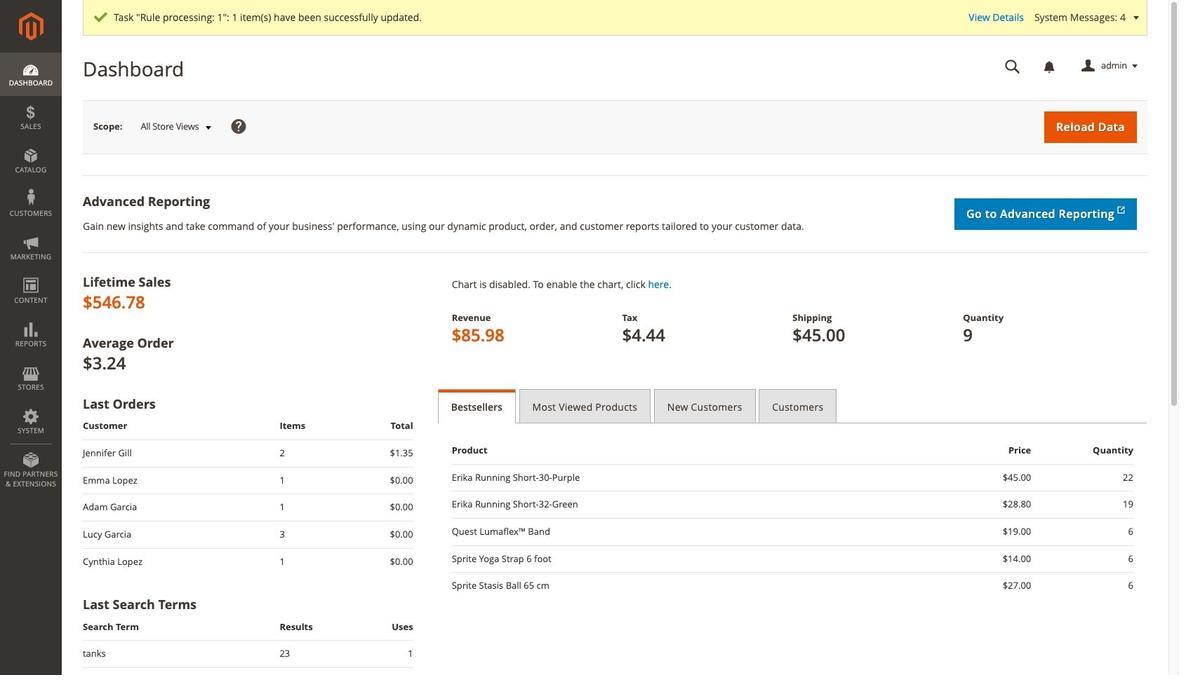 Task type: locate. For each thing, give the bounding box(es) containing it.
None text field
[[995, 54, 1030, 79]]

tab list
[[438, 389, 1148, 424]]

magento admin panel image
[[19, 12, 43, 41]]

tab
[[759, 389, 837, 424]]

menu bar
[[0, 53, 62, 496]]



